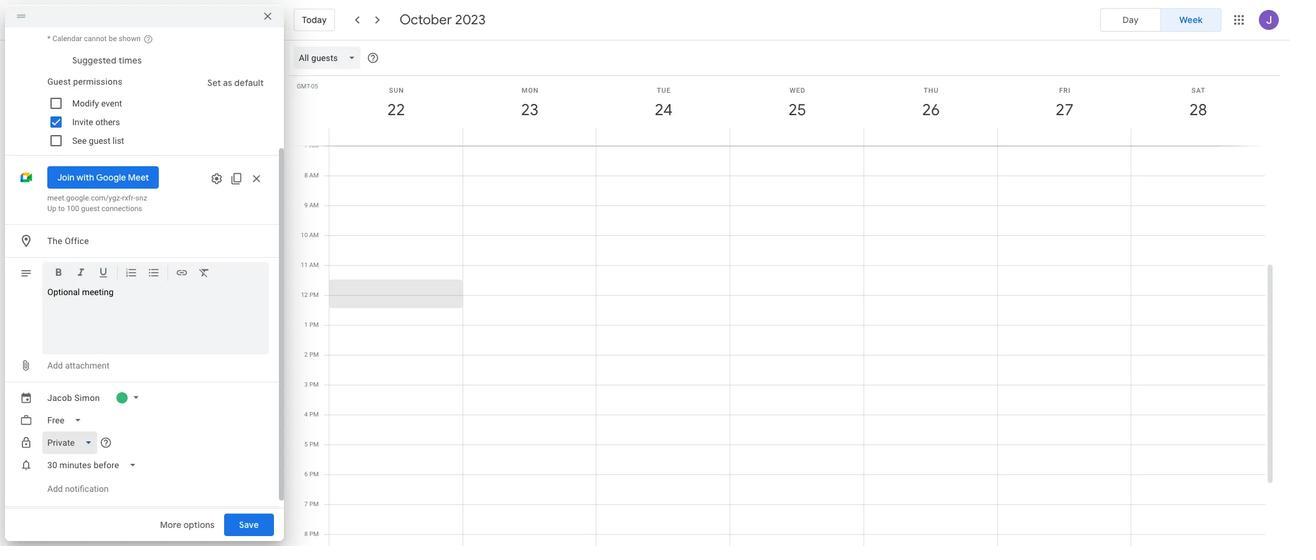 Task type: describe. For each thing, give the bounding box(es) containing it.
fri
[[1060, 87, 1071, 95]]

pm for 8 pm
[[310, 531, 319, 538]]

sun
[[389, 87, 404, 95]]

group containing guest permissions
[[42, 72, 269, 150]]

october
[[400, 11, 452, 29]]

meet.google.com/ygz-rxfr-snz up to 100 guest connections
[[47, 194, 147, 213]]

connections
[[102, 204, 142, 213]]

24
[[654, 100, 672, 120]]

guest
[[47, 77, 71, 87]]

calendar
[[52, 34, 82, 43]]

underline image
[[97, 267, 110, 281]]

with
[[76, 172, 94, 183]]

Day radio
[[1101, 8, 1162, 32]]

*
[[47, 34, 51, 43]]

option group containing day
[[1101, 8, 1222, 32]]

meet
[[128, 172, 149, 183]]

pm for 7 pm
[[310, 501, 319, 508]]

05
[[311, 83, 318, 90]]

23 column header
[[463, 76, 597, 146]]

jacob
[[47, 393, 72, 403]]

event
[[101, 98, 122, 108]]

1
[[304, 321, 308, 328]]

wed 25
[[788, 87, 806, 120]]

24 column header
[[596, 76, 731, 146]]

google
[[96, 172, 126, 183]]

as
[[223, 77, 232, 88]]

add attachment button
[[42, 354, 114, 377]]

5
[[304, 441, 308, 448]]

others
[[95, 117, 120, 127]]

add notification button
[[42, 474, 114, 504]]

pm for 6 pm
[[310, 471, 319, 478]]

set as default button
[[203, 72, 269, 94]]

7 for 7 am
[[304, 142, 308, 149]]

tuesday, october 24 element
[[650, 96, 678, 125]]

invite others
[[72, 117, 120, 127]]

22 column header
[[329, 76, 463, 146]]

default
[[235, 77, 264, 88]]

sunday, october 22 element
[[382, 96, 411, 125]]

cannot
[[84, 34, 107, 43]]

week
[[1180, 14, 1203, 26]]

times
[[119, 55, 142, 66]]

am for 8 am
[[309, 172, 319, 179]]

27 column header
[[998, 76, 1132, 146]]

october 2023
[[400, 11, 486, 29]]

grid containing 22
[[289, 40, 1276, 546]]

add notification
[[47, 484, 109, 494]]

add attachment
[[47, 361, 109, 371]]

7 pm
[[304, 501, 319, 508]]

26 column header
[[864, 76, 998, 146]]

sun 22
[[387, 87, 404, 120]]

gmt-05
[[297, 83, 318, 90]]

permissions
[[73, 77, 122, 87]]

fri 27
[[1055, 87, 1073, 120]]

join with google meet link
[[47, 166, 159, 189]]

see guest list
[[72, 136, 124, 146]]

28
[[1189, 100, 1207, 120]]

rxfr-
[[122, 194, 136, 202]]

modify event
[[72, 98, 122, 108]]

tue
[[657, 87, 671, 95]]

snz
[[136, 194, 147, 202]]

set as default
[[208, 77, 264, 88]]

sat
[[1192, 87, 1206, 95]]

see
[[72, 136, 87, 146]]

remove formatting image
[[198, 267, 211, 281]]

28 column header
[[1131, 76, 1266, 146]]

the office
[[47, 236, 89, 246]]

suggested
[[72, 55, 116, 66]]

Description text field
[[47, 287, 264, 349]]

22
[[387, 100, 404, 120]]

day
[[1123, 14, 1139, 26]]

gmt-
[[297, 83, 311, 90]]

8 for 8 am
[[304, 172, 308, 179]]

8 am
[[304, 172, 319, 179]]

guest permissions
[[47, 77, 122, 87]]

7 for 7 pm
[[304, 501, 308, 508]]

am for 7 am
[[309, 142, 319, 149]]

optional meeting
[[47, 287, 114, 297]]

simon
[[74, 393, 100, 403]]

4
[[304, 411, 308, 418]]

thursday, october 26 element
[[917, 96, 946, 125]]

italic image
[[75, 267, 87, 281]]



Task type: locate. For each thing, give the bounding box(es) containing it.
1 pm
[[304, 321, 319, 328]]

pm for 3 pm
[[310, 381, 319, 388]]

formatting options toolbar
[[42, 262, 269, 288]]

25 column header
[[730, 76, 864, 146]]

be
[[109, 34, 117, 43]]

23
[[520, 100, 538, 120]]

0 vertical spatial 8
[[304, 172, 308, 179]]

11 am
[[301, 262, 319, 268]]

am for 11 am
[[309, 262, 319, 268]]

11
[[301, 262, 308, 268]]

pm right 6
[[310, 471, 319, 478]]

None field
[[294, 47, 365, 69], [42, 409, 92, 432], [42, 432, 102, 454], [42, 454, 147, 476], [294, 47, 365, 69], [42, 409, 92, 432], [42, 432, 102, 454], [42, 454, 147, 476]]

8
[[304, 172, 308, 179], [304, 531, 308, 538]]

1 pm from the top
[[310, 292, 319, 298]]

the office button
[[42, 230, 269, 252]]

2 pm from the top
[[310, 321, 319, 328]]

5 am from the top
[[309, 262, 319, 268]]

meeting
[[82, 287, 114, 297]]

27
[[1055, 100, 1073, 120]]

7 down 6
[[304, 501, 308, 508]]

add for add attachment
[[47, 361, 63, 371]]

pm right 4
[[310, 411, 319, 418]]

7 am
[[304, 142, 319, 149]]

am for 10 am
[[309, 232, 319, 239]]

1 add from the top
[[47, 361, 63, 371]]

7 up 8 am
[[304, 142, 308, 149]]

4 pm
[[304, 411, 319, 418]]

4 am from the top
[[309, 232, 319, 239]]

0 vertical spatial guest
[[89, 136, 110, 146]]

3 am from the top
[[309, 202, 319, 209]]

option group
[[1101, 8, 1222, 32]]

pm right 5
[[310, 441, 319, 448]]

optional
[[47, 287, 80, 297]]

1 vertical spatial guest
[[81, 204, 100, 213]]

join
[[57, 172, 74, 183]]

2 am from the top
[[309, 172, 319, 179]]

grid
[[289, 40, 1276, 546]]

am right the 11
[[309, 262, 319, 268]]

wednesday, october 25 element
[[783, 96, 812, 125]]

9 pm from the top
[[310, 531, 319, 538]]

8 for 8 pm
[[304, 531, 308, 538]]

mon 23
[[520, 87, 539, 120]]

8 down 7 pm
[[304, 531, 308, 538]]

2 7 from the top
[[304, 501, 308, 508]]

4 pm from the top
[[310, 381, 319, 388]]

monday, october 23 element
[[516, 96, 544, 125]]

bulleted list image
[[148, 267, 160, 281]]

sat 28
[[1189, 87, 1207, 120]]

add for add notification
[[47, 484, 63, 494]]

12
[[301, 292, 308, 298]]

guest left list on the top left of page
[[89, 136, 110, 146]]

shown
[[119, 34, 141, 43]]

thu
[[924, 87, 939, 95]]

3
[[304, 381, 308, 388]]

add
[[47, 361, 63, 371], [47, 484, 63, 494]]

12 pm
[[301, 292, 319, 298]]

1 vertical spatial 7
[[304, 501, 308, 508]]

3 pm
[[304, 381, 319, 388]]

guest down meet.google.com/ygz-
[[81, 204, 100, 213]]

8 pm
[[304, 531, 319, 538]]

am up 9 am
[[309, 172, 319, 179]]

attachment
[[65, 361, 109, 371]]

pm for 4 pm
[[310, 411, 319, 418]]

26
[[922, 100, 939, 120]]

pm
[[310, 292, 319, 298], [310, 321, 319, 328], [310, 351, 319, 358], [310, 381, 319, 388], [310, 411, 319, 418], [310, 441, 319, 448], [310, 471, 319, 478], [310, 501, 319, 508], [310, 531, 319, 538]]

office
[[65, 236, 89, 246]]

1 vertical spatial 8
[[304, 531, 308, 538]]

5 pm
[[304, 441, 319, 448]]

6 pm
[[304, 471, 319, 478]]

add inside button
[[47, 361, 63, 371]]

the
[[47, 236, 62, 246]]

2
[[304, 351, 308, 358]]

pm for 5 pm
[[310, 441, 319, 448]]

up
[[47, 204, 56, 213]]

saturday, october 28 element
[[1184, 96, 1213, 125]]

2 add from the top
[[47, 484, 63, 494]]

1 7 from the top
[[304, 142, 308, 149]]

bold image
[[52, 267, 65, 281]]

1 vertical spatial add
[[47, 484, 63, 494]]

guest inside meet.google.com/ygz-rxfr-snz up to 100 guest connections
[[81, 204, 100, 213]]

am
[[309, 142, 319, 149], [309, 172, 319, 179], [309, 202, 319, 209], [309, 232, 319, 239], [309, 262, 319, 268]]

100
[[67, 204, 79, 213]]

1 8 from the top
[[304, 172, 308, 179]]

6 pm from the top
[[310, 441, 319, 448]]

1 am from the top
[[309, 142, 319, 149]]

pm for 2 pm
[[310, 351, 319, 358]]

suggested times button
[[67, 49, 147, 72]]

8 pm from the top
[[310, 501, 319, 508]]

9 am
[[304, 202, 319, 209]]

am up 8 am
[[309, 142, 319, 149]]

guest inside group
[[89, 136, 110, 146]]

invite
[[72, 117, 93, 127]]

add left attachment
[[47, 361, 63, 371]]

set
[[208, 77, 221, 88]]

pm right '12'
[[310, 292, 319, 298]]

* calendar cannot be shown
[[47, 34, 141, 43]]

7 pm from the top
[[310, 471, 319, 478]]

Week radio
[[1161, 8, 1222, 32]]

insert link image
[[176, 267, 188, 281]]

pm down 6 pm
[[310, 501, 319, 508]]

wed
[[790, 87, 806, 95]]

5 pm from the top
[[310, 411, 319, 418]]

tue 24
[[654, 87, 672, 120]]

8 up 9
[[304, 172, 308, 179]]

pm for 12 pm
[[310, 292, 319, 298]]

to
[[58, 204, 65, 213]]

add inside button
[[47, 484, 63, 494]]

0 vertical spatial add
[[47, 361, 63, 371]]

am right 9
[[309, 202, 319, 209]]

friday, october 27 element
[[1051, 96, 1079, 125]]

pm down 7 pm
[[310, 531, 319, 538]]

modify
[[72, 98, 99, 108]]

6
[[304, 471, 308, 478]]

0 vertical spatial 7
[[304, 142, 308, 149]]

am for 9 am
[[309, 202, 319, 209]]

jacob simon
[[47, 393, 100, 403]]

pm right 2
[[310, 351, 319, 358]]

pm right 3
[[310, 381, 319, 388]]

numbered list image
[[125, 267, 138, 281]]

today
[[302, 14, 327, 26]]

pm for 1 pm
[[310, 321, 319, 328]]

2023
[[455, 11, 486, 29]]

am right 10
[[309, 232, 319, 239]]

3 pm from the top
[[310, 351, 319, 358]]

2 pm
[[304, 351, 319, 358]]

add left the notification at the left bottom of page
[[47, 484, 63, 494]]

join with google meet
[[57, 172, 149, 183]]

pm right the 1 on the left bottom of page
[[310, 321, 319, 328]]

suggested times
[[72, 55, 142, 66]]

9
[[304, 202, 308, 209]]

group
[[42, 72, 269, 150]]

2 8 from the top
[[304, 531, 308, 538]]

list
[[113, 136, 124, 146]]

mon
[[522, 87, 539, 95]]

10
[[301, 232, 308, 239]]

meet.google.com/ygz-
[[47, 194, 122, 202]]

today button
[[294, 5, 335, 35]]

10 am
[[301, 232, 319, 239]]

thu 26
[[922, 87, 939, 120]]



Task type: vqa. For each thing, say whether or not it's contained in the screenshot.
3 element on the left top of the page
no



